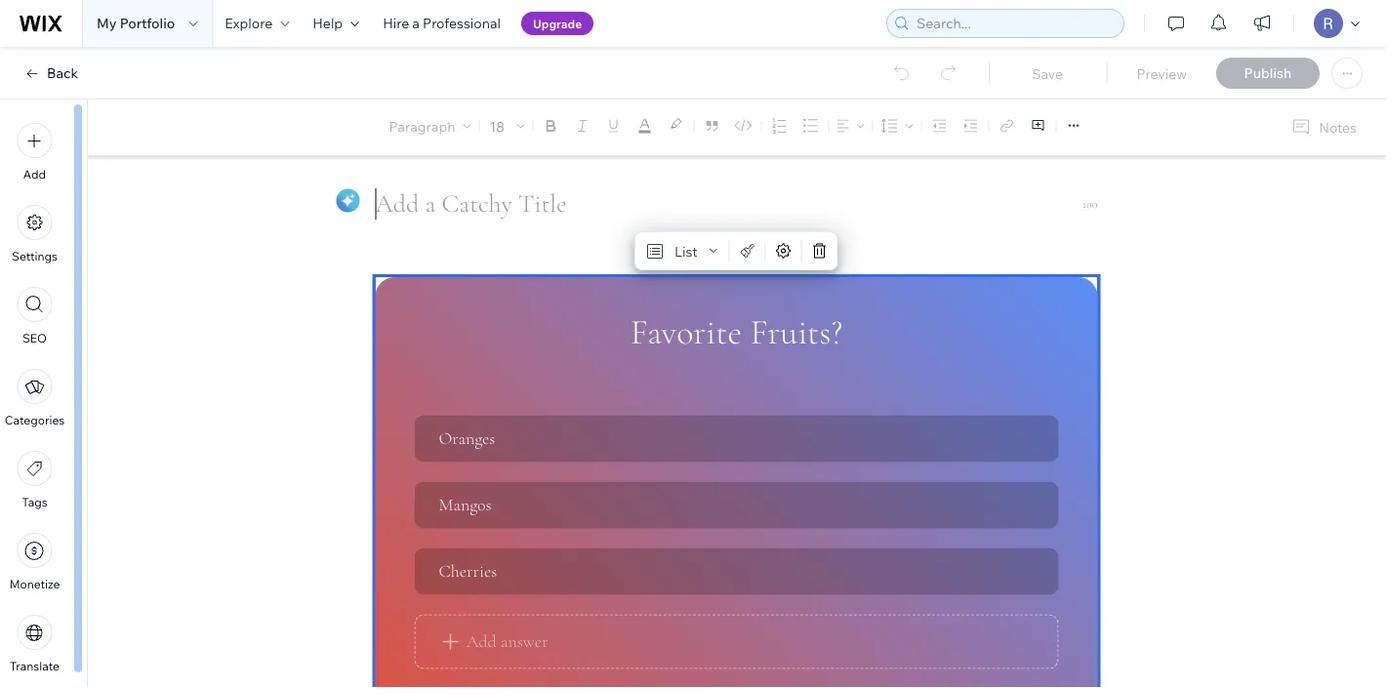 Task type: locate. For each thing, give the bounding box(es) containing it.
seo button
[[17, 287, 52, 346]]

upgrade
[[533, 16, 582, 31]]

translate
[[10, 659, 60, 674]]

1 vertical spatial add
[[467, 631, 497, 652]]

settings button
[[12, 205, 58, 264]]

add up the settings button
[[23, 167, 46, 182]]

list button
[[640, 237, 725, 265]]

add inside button
[[23, 167, 46, 182]]

help
[[313, 15, 343, 32]]

Search... field
[[911, 10, 1118, 37]]

notes button
[[1284, 114, 1363, 141]]

100
[[1083, 197, 1098, 211]]

add answer
[[467, 631, 548, 652]]

Write an answer text field
[[415, 482, 1059, 529]]

my portfolio
[[97, 15, 175, 32]]

add
[[23, 167, 46, 182], [467, 631, 497, 652]]

menu
[[0, 111, 69, 686]]

answer
[[501, 631, 548, 652]]

1 horizontal spatial add
[[467, 631, 497, 652]]

monetize button
[[9, 533, 60, 592]]

monetize
[[9, 577, 60, 592]]

0 horizontal spatial add
[[23, 167, 46, 182]]

0 vertical spatial add
[[23, 167, 46, 182]]

hire a professional
[[383, 15, 501, 32]]

categories
[[5, 413, 65, 428]]

explore
[[225, 15, 273, 32]]

list
[[675, 242, 698, 260]]

upgrade button
[[521, 12, 594, 35]]

add answer button
[[415, 615, 1059, 669]]

add inside button
[[467, 631, 497, 652]]

add button
[[17, 123, 52, 182]]

categories button
[[5, 369, 65, 428]]

a
[[412, 15, 420, 32]]

notes
[[1320, 119, 1357, 136]]

Ask your question text field
[[415, 312, 1059, 396]]

Write an answer text field
[[415, 548, 1059, 595]]

add left answer at the bottom of the page
[[467, 631, 497, 652]]

translate button
[[10, 615, 60, 674]]



Task type: vqa. For each thing, say whether or not it's contained in the screenshot.
'All'
no



Task type: describe. For each thing, give the bounding box(es) containing it.
paragraph button
[[385, 112, 475, 140]]

add for add
[[23, 167, 46, 182]]

Add a Catchy Title text field
[[375, 188, 1083, 220]]

back button
[[23, 64, 78, 82]]

portfolio
[[120, 15, 175, 32]]

tags
[[22, 495, 47, 510]]

seo
[[22, 331, 47, 346]]

hire a professional link
[[371, 0, 513, 47]]

help button
[[301, 0, 371, 47]]

add for add answer
[[467, 631, 497, 652]]

paragraph
[[389, 117, 456, 135]]

tags button
[[17, 451, 52, 510]]

professional
[[423, 15, 501, 32]]

Write an answer text field
[[415, 415, 1059, 462]]

settings
[[12, 249, 58, 264]]

hire
[[383, 15, 409, 32]]

my
[[97, 15, 117, 32]]

back
[[47, 64, 78, 82]]

menu containing add
[[0, 111, 69, 686]]



